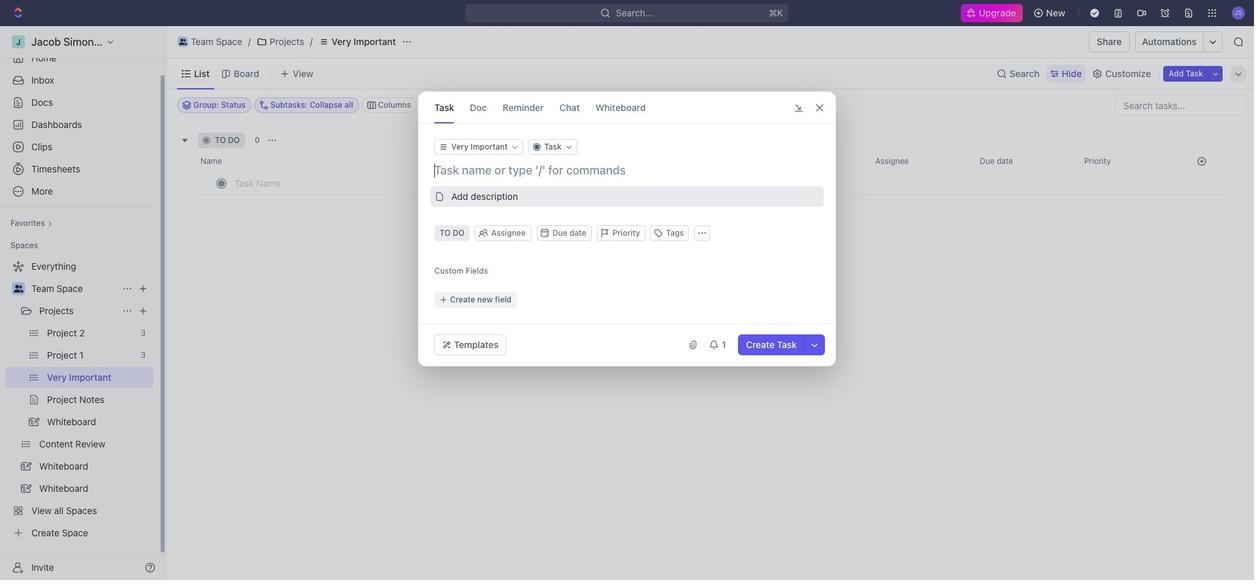 Task type: describe. For each thing, give the bounding box(es) containing it.
user group image inside tree
[[13, 285, 23, 293]]

Task name or type '/' for commands text field
[[435, 163, 823, 178]]

0 vertical spatial user group image
[[179, 39, 187, 45]]



Task type: vqa. For each thing, say whether or not it's contained in the screenshot.
Search tasks... 'text field'
yes



Task type: locate. For each thing, give the bounding box(es) containing it.
1 vertical spatial user group image
[[13, 285, 23, 293]]

tree inside sidebar navigation
[[5, 256, 154, 544]]

0 horizontal spatial user group image
[[13, 285, 23, 293]]

1 horizontal spatial user group image
[[179, 39, 187, 45]]

tree
[[5, 256, 154, 544]]

user group image
[[179, 39, 187, 45], [13, 285, 23, 293]]

dialog
[[418, 91, 836, 367]]

sidebar navigation
[[0, 26, 167, 580]]

Task Name text field
[[235, 173, 616, 193]]

Search tasks... text field
[[1116, 95, 1247, 115]]



